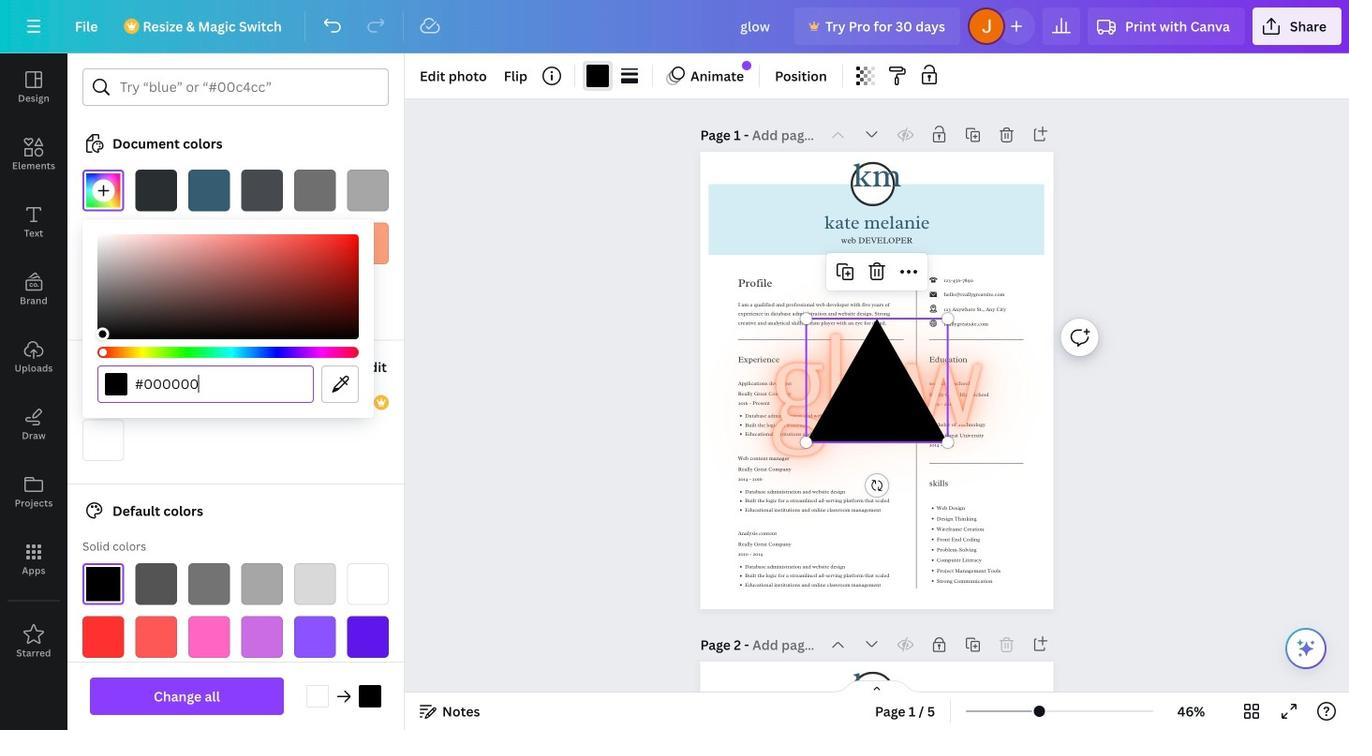 Task type: locate. For each thing, give the bounding box(es) containing it.
black #000000 image
[[82, 563, 124, 605]]

cobalt blue #004aad image
[[347, 669, 389, 711], [347, 669, 389, 711]]

violet #5e17eb image
[[347, 616, 389, 658], [347, 616, 389, 658]]

black #000000 image
[[82, 563, 124, 605]]

pink #ff66c4 image
[[188, 616, 230, 658], [188, 616, 230, 658]]

purple #8c52ff image
[[294, 616, 336, 658]]

#464a4e image
[[241, 170, 283, 211], [241, 170, 283, 211]]

#d4edf4 image
[[135, 223, 177, 264]]

Zoom button
[[1161, 696, 1222, 726]]

#ff9e7a image
[[347, 223, 389, 264]]

#a6a6a6 image
[[347, 170, 389, 211]]

aqua blue #0cc0df image
[[135, 669, 177, 711]]

#000000 image down the main menu bar
[[587, 65, 609, 87]]

light gray #d9d9d9 image
[[294, 563, 336, 605]]

#ffffff image
[[82, 276, 124, 317], [82, 276, 124, 317], [307, 685, 329, 708]]

#000000 image
[[587, 65, 609, 87], [359, 685, 381, 708]]

#ffffff image
[[82, 419, 124, 461], [82, 419, 124, 461], [307, 685, 329, 708]]

#000000 image
[[587, 65, 609, 87], [105, 373, 127, 396], [105, 373, 127, 396], [359, 685, 381, 708]]

show pages image
[[832, 680, 922, 695]]

bright red #ff3131 image
[[82, 616, 124, 658], [82, 616, 124, 658]]

dark gray #545454 image
[[135, 563, 177, 605], [135, 563, 177, 605]]

Try "blue" or "#00c4cc" search field
[[120, 69, 377, 105]]

canva assistant image
[[1295, 637, 1318, 660]]

#cbb28e image
[[82, 223, 124, 264], [82, 223, 124, 264]]

coral red #ff5757 image
[[135, 616, 177, 658], [135, 616, 177, 658]]

1 horizontal spatial #000000 image
[[587, 65, 609, 87]]

#2a2e30 image
[[135, 170, 177, 211], [135, 170, 177, 211]]

gray #a6a6a6 image
[[241, 563, 283, 605], [241, 563, 283, 605]]

gray #737373 image
[[188, 563, 230, 605], [188, 563, 230, 605]]

#d4edf4 image
[[135, 223, 177, 264]]

1 vertical spatial #000000 image
[[359, 685, 381, 708]]

white #ffffff image
[[347, 563, 389, 605]]

magenta #cb6ce6 image
[[241, 616, 283, 658]]

turquoise blue #5ce1e6 image
[[188, 669, 230, 711]]

#000000 image right royal blue #5271ff image
[[359, 685, 381, 708]]

turquoise blue #5ce1e6 image
[[188, 669, 230, 711]]

add a new color image
[[82, 170, 124, 211]]

#f4eae9 image
[[241, 223, 283, 264], [241, 223, 283, 264]]

#345c72 image
[[188, 170, 230, 211], [188, 170, 230, 211]]

#ff0099 image
[[294, 223, 336, 264]]

#ddc6a4 image
[[188, 223, 230, 264], [188, 223, 230, 264]]

purple #8c52ff image
[[294, 616, 336, 658]]



Task type: describe. For each thing, give the bounding box(es) containing it.
0 vertical spatial #000000 image
[[587, 65, 609, 87]]

Hex color code text field
[[135, 366, 302, 402]]

main menu bar
[[0, 0, 1350, 53]]

#ff0099 image
[[294, 223, 336, 264]]

aqua blue #0cc0df image
[[135, 669, 177, 711]]

#706f6f image
[[294, 170, 336, 211]]

magenta #cb6ce6 image
[[241, 616, 283, 658]]

dark turquoise #0097b2 image
[[82, 669, 124, 711]]

#ff9e7a image
[[347, 223, 389, 264]]

light blue #38b6ff image
[[241, 669, 283, 711]]

Design title text field
[[726, 7, 787, 45]]

light gray #d9d9d9 image
[[294, 563, 336, 605]]

royal blue #5271ff image
[[294, 669, 336, 711]]

white #ffffff image
[[347, 563, 389, 605]]

royal blue #5271ff image
[[294, 669, 336, 711]]

light blue #38b6ff image
[[241, 669, 283, 711]]

side panel tab list
[[0, 53, 67, 676]]

Page title text field
[[753, 636, 818, 654]]

#706f6f image
[[294, 170, 336, 211]]

dark turquoise #0097b2 image
[[82, 669, 124, 711]]

#a6a6a6 image
[[347, 170, 389, 211]]

Page title text field
[[752, 126, 818, 144]]

0 horizontal spatial #000000 image
[[359, 685, 381, 708]]



Task type: vqa. For each thing, say whether or not it's contained in the screenshot.
Bright Red #Ff3131 image
yes



